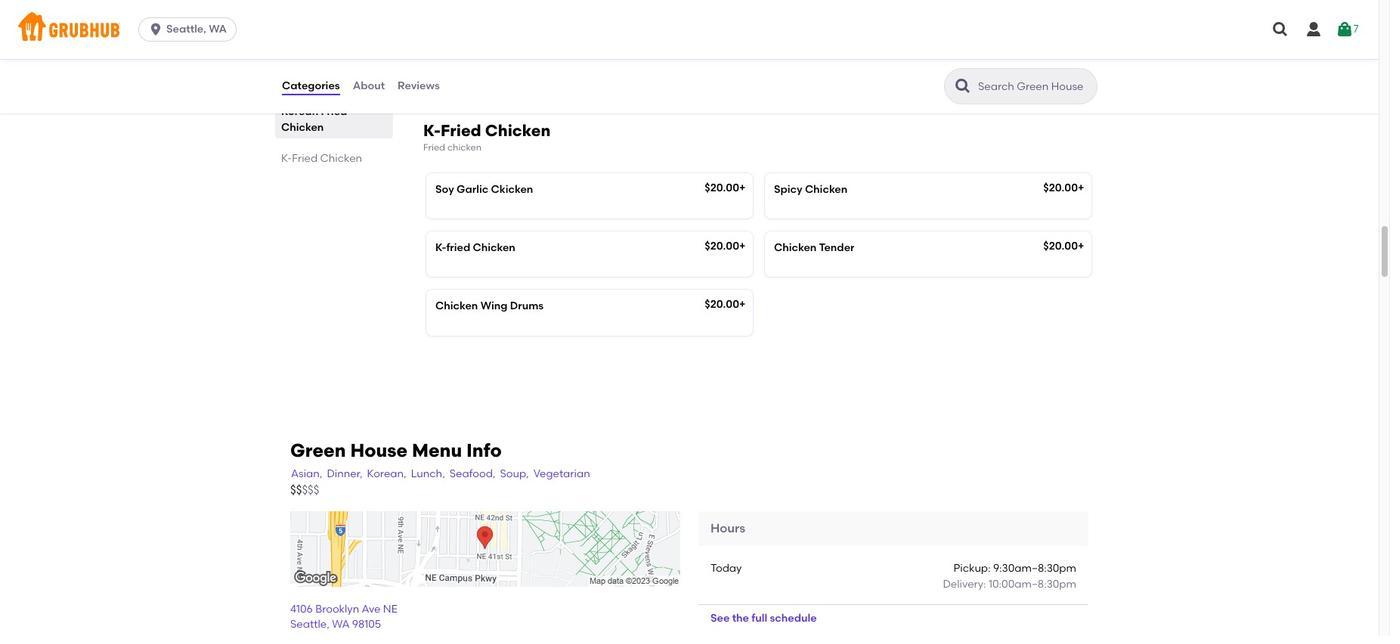 Task type: locate. For each thing, give the bounding box(es) containing it.
seafood, button
[[449, 466, 496, 483]]

schedule
[[770, 612, 817, 625]]

1 $10.00 from the left
[[711, 52, 743, 65]]

ave
[[362, 603, 381, 616]]

spicy chicken 5pcs
[[436, 54, 537, 67]]

categories button
[[281, 59, 341, 113]]

fried inside korean fried chicken
[[321, 105, 347, 118]]

fried
[[785, 54, 812, 67], [321, 105, 347, 118], [441, 121, 482, 140], [424, 142, 445, 153], [292, 152, 318, 165]]

k- for k-fried chicken
[[281, 152, 292, 165]]

spicy
[[436, 54, 464, 67], [774, 183, 803, 196]]

+
[[740, 181, 746, 194], [1078, 181, 1085, 194], [740, 240, 746, 253], [1078, 240, 1085, 253], [740, 298, 746, 311]]

k- inside k-fried chicken fried chicken
[[424, 121, 441, 140]]

0 horizontal spatial wa
[[209, 23, 227, 36]]

categories
[[282, 79, 340, 92]]

5pcs
[[512, 54, 537, 67], [859, 54, 884, 67]]

dinner,
[[327, 467, 363, 480]]

$$$$$
[[290, 483, 320, 497]]

seafood,
[[450, 467, 496, 480]]

svg image
[[1305, 20, 1324, 39], [148, 22, 163, 37]]

0 vertical spatial spicy
[[436, 54, 464, 67]]

wa right ","
[[332, 618, 350, 631]]

delivery:
[[944, 578, 987, 590]]

1 vertical spatial wa
[[332, 618, 350, 631]]

0 horizontal spatial $10.00
[[711, 52, 743, 65]]

1 horizontal spatial spicy
[[774, 183, 803, 196]]

k-
[[774, 54, 785, 67], [424, 121, 441, 140], [281, 152, 292, 165], [436, 241, 447, 254]]

+ for spicy chicken
[[1078, 181, 1085, 194]]

1 vertical spatial green
[[290, 439, 346, 461]]

wa inside 4106 brooklyn ave ne seattle , wa 98105
[[332, 618, 350, 631]]

chicken
[[448, 142, 482, 153]]

$20.00 for soy garlic ckicken
[[705, 181, 740, 194]]

korean, button
[[366, 466, 407, 483]]

1 horizontal spatial house
[[350, 439, 408, 461]]

house up korean,
[[350, 439, 408, 461]]

fried for k-fried chicken
[[292, 152, 318, 165]]

hours
[[711, 521, 746, 535]]

$20.00 + for spicy chicken
[[1044, 181, 1085, 194]]

2 svg image from the left
[[1336, 20, 1354, 39]]

0 horizontal spatial spicy
[[436, 54, 464, 67]]

house inside green house famous
[[316, 58, 348, 71]]

search icon image
[[954, 77, 973, 95]]

k-fried chicken
[[281, 152, 362, 165]]

k- for k-fried chicken 5pcs
[[774, 54, 785, 67]]

spicy chicken
[[774, 183, 848, 196]]

svg image left seattle,
[[148, 22, 163, 37]]

0 vertical spatial green
[[281, 58, 313, 71]]

1 vertical spatial spicy
[[774, 183, 803, 196]]

1 vertical spatial house
[[350, 439, 408, 461]]

1 horizontal spatial wa
[[332, 618, 350, 631]]

ne
[[383, 603, 398, 616]]

house
[[316, 58, 348, 71], [350, 439, 408, 461]]

0 horizontal spatial house
[[316, 58, 348, 71]]

svg image left '7' button
[[1305, 20, 1324, 39]]

seattle, wa
[[166, 23, 227, 36]]

soy garlic ckicken
[[436, 183, 533, 196]]

house for menu
[[350, 439, 408, 461]]

$20.00 +
[[705, 181, 746, 194], [1044, 181, 1085, 194], [705, 240, 746, 253], [1044, 240, 1085, 253], [705, 298, 746, 311]]

chicken
[[467, 54, 509, 67], [814, 54, 857, 67], [281, 121, 324, 134], [485, 121, 551, 140], [320, 152, 362, 165], [805, 183, 848, 196], [473, 241, 516, 254], [774, 241, 817, 254], [436, 300, 478, 313]]

Search Green House search field
[[977, 79, 1093, 94]]

0 vertical spatial wa
[[209, 23, 227, 36]]

full
[[752, 612, 768, 625]]

drums
[[510, 300, 544, 313]]

98105
[[352, 618, 381, 631]]

soup,
[[500, 467, 529, 480]]

wa right seattle,
[[209, 23, 227, 36]]

1 horizontal spatial svg image
[[1336, 20, 1354, 39]]

$20.00
[[705, 181, 740, 194], [1044, 181, 1078, 194], [705, 240, 740, 253], [1044, 240, 1078, 253], [705, 298, 740, 311]]

1 horizontal spatial 5pcs
[[859, 54, 884, 67]]

spicy up reviews
[[436, 54, 464, 67]]

2 $10.00 from the left
[[1050, 52, 1082, 65]]

green
[[281, 58, 313, 71], [290, 439, 346, 461]]

green up famous
[[281, 58, 313, 71]]

green up asian,
[[290, 439, 346, 461]]

fried for k-fried chicken 5pcs
[[785, 54, 812, 67]]

green inside green house famous
[[281, 58, 313, 71]]

1 horizontal spatial svg image
[[1305, 20, 1324, 39]]

0 horizontal spatial svg image
[[1272, 20, 1290, 39]]

wa
[[209, 23, 227, 36], [332, 618, 350, 631]]

green house famous
[[281, 58, 348, 87]]

korean,
[[367, 467, 407, 480]]

spicy up chicken tender
[[774, 183, 803, 196]]

$10.00
[[711, 52, 743, 65], [1050, 52, 1082, 65]]

1 horizontal spatial $10.00
[[1050, 52, 1082, 65]]

about button
[[352, 59, 386, 113]]

chicken inside korean fried chicken
[[281, 121, 324, 134]]

svg image
[[1272, 20, 1290, 39], [1336, 20, 1354, 39]]

9:30am–8:30pm
[[994, 562, 1077, 575]]

brooklyn
[[315, 603, 359, 616]]

house up categories
[[316, 58, 348, 71]]

0 vertical spatial house
[[316, 58, 348, 71]]

,
[[327, 618, 330, 631]]

fried for k-fried chicken fried chicken
[[441, 121, 482, 140]]

green house menu info
[[290, 439, 502, 461]]

4106 brooklyn ave ne seattle , wa 98105
[[290, 603, 398, 631]]

0 horizontal spatial svg image
[[148, 22, 163, 37]]

2 5pcs from the left
[[859, 54, 884, 67]]

garlic
[[457, 183, 489, 196]]

korean fried chicken
[[281, 105, 347, 134]]

10:00am–8:30pm
[[989, 578, 1077, 590]]

0 horizontal spatial 5pcs
[[512, 54, 537, 67]]



Task type: vqa. For each thing, say whether or not it's contained in the screenshot.
11:45am–3:45pm
no



Task type: describe. For each thing, give the bounding box(es) containing it.
green for green house menu info
[[290, 439, 346, 461]]

see the full schedule button
[[699, 605, 829, 632]]

menu
[[412, 439, 462, 461]]

seattle,
[[166, 23, 206, 36]]

seattle
[[290, 618, 327, 631]]

asian, dinner, korean, lunch, seafood, soup, vegetarian
[[291, 467, 590, 480]]

$20.00 + for soy garlic ckicken
[[705, 181, 746, 194]]

asian,
[[291, 467, 322, 480]]

$20.00 for chicken wing drums
[[705, 298, 740, 311]]

wa inside seattle, wa button
[[209, 23, 227, 36]]

reviews button
[[397, 59, 441, 113]]

1 svg image from the left
[[1272, 20, 1290, 39]]

main navigation navigation
[[0, 0, 1379, 59]]

wing
[[481, 300, 508, 313]]

the
[[733, 612, 749, 625]]

famous
[[281, 74, 322, 87]]

green for green house famous
[[281, 58, 313, 71]]

$20.00 + for chicken wing drums
[[705, 298, 746, 311]]

$$
[[290, 483, 302, 497]]

svg image inside seattle, wa button
[[148, 22, 163, 37]]

chicken tender
[[774, 241, 855, 254]]

see
[[711, 612, 730, 625]]

reviews
[[398, 79, 440, 92]]

fried
[[447, 241, 471, 254]]

today
[[711, 562, 742, 575]]

k- for k-fried chicken
[[436, 241, 447, 254]]

$20.00 for spicy chicken
[[1044, 181, 1078, 194]]

info
[[467, 439, 502, 461]]

k-fried chicken
[[436, 241, 516, 254]]

vegetarian
[[534, 467, 590, 480]]

soup, button
[[500, 466, 530, 483]]

7 button
[[1336, 16, 1359, 43]]

ckicken
[[491, 183, 533, 196]]

tender
[[819, 241, 855, 254]]

pickup: 9:30am–8:30pm delivery: 10:00am–8:30pm
[[944, 562, 1077, 590]]

svg image inside '7' button
[[1336, 20, 1354, 39]]

spicy for spicy chicken
[[774, 183, 803, 196]]

k-fried chicken 5pcs
[[774, 54, 884, 67]]

dinner, button
[[326, 466, 363, 483]]

spicy for spicy chicken 5pcs
[[436, 54, 464, 67]]

soy
[[436, 183, 454, 196]]

+ for chicken wing drums
[[740, 298, 746, 311]]

lunch, button
[[410, 466, 446, 483]]

lunch,
[[411, 467, 445, 480]]

chicken inside k-fried chicken fried chicken
[[485, 121, 551, 140]]

4106
[[290, 603, 313, 616]]

korean
[[281, 105, 319, 118]]

about
[[353, 79, 385, 92]]

see the full schedule
[[711, 612, 817, 625]]

chicken wing drums
[[436, 300, 544, 313]]

k-fried chicken fried chicken
[[424, 121, 551, 153]]

$10.00 for spicy chicken 5pcs
[[711, 52, 743, 65]]

house for famous
[[316, 58, 348, 71]]

k- for k-fried chicken fried chicken
[[424, 121, 441, 140]]

+ for soy garlic ckicken
[[740, 181, 746, 194]]

pickup:
[[954, 562, 991, 575]]

vegetarian button
[[533, 466, 591, 483]]

fried for korean fried chicken
[[321, 105, 347, 118]]

asian, button
[[290, 466, 323, 483]]

1 5pcs from the left
[[512, 54, 537, 67]]

$10.00 for k-fried chicken 5pcs
[[1050, 52, 1082, 65]]

seattle, wa button
[[138, 17, 243, 42]]

7
[[1354, 23, 1359, 35]]



